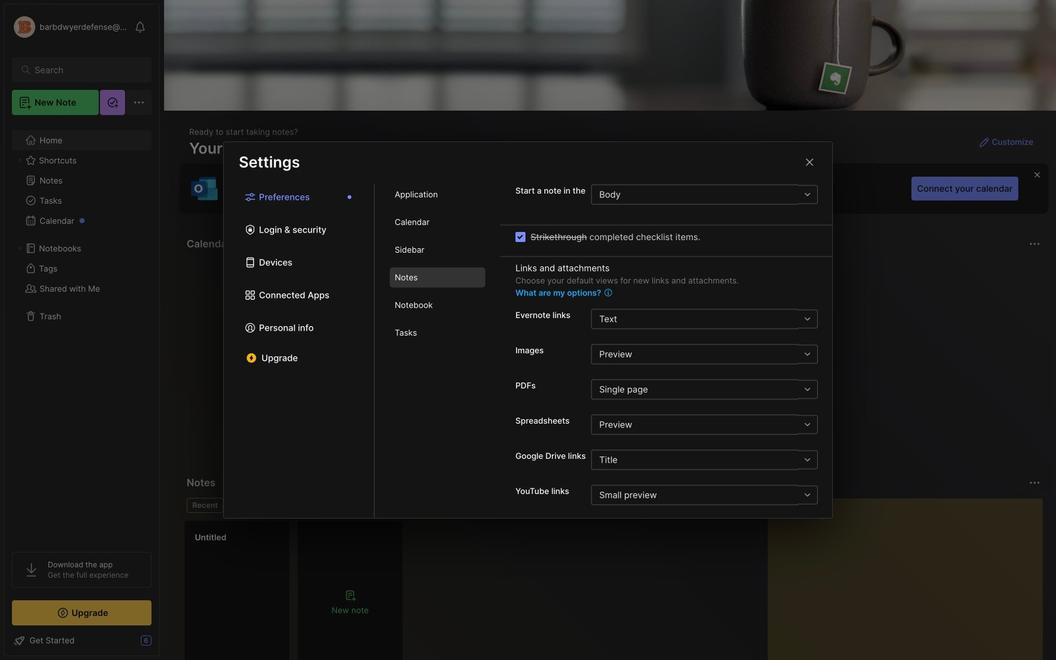 Task type: vqa. For each thing, say whether or not it's contained in the screenshot.
Start writing… text field
yes



Task type: locate. For each thing, give the bounding box(es) containing it.
Choose default view option for YouTube links field
[[591, 485, 817, 505]]

Choose default view option for Images field
[[591, 344, 817, 364]]

Search text field
[[35, 64, 135, 76]]

row group
[[184, 520, 410, 660]]

expand notebooks image
[[16, 245, 24, 252]]

tree
[[4, 123, 159, 541]]

None search field
[[35, 62, 135, 77]]

tab
[[390, 184, 485, 205], [390, 212, 485, 232], [390, 240, 485, 260], [390, 267, 485, 288], [390, 295, 485, 315], [390, 323, 485, 343], [187, 498, 224, 513]]

tab list
[[224, 184, 375, 518], [375, 184, 500, 518]]

Start writing… text field
[[778, 498, 1042, 660]]



Task type: describe. For each thing, give the bounding box(es) containing it.
Select36 checkbox
[[515, 232, 526, 242]]

Choose default view option for PDFs field
[[591, 379, 817, 399]]

Choose default view option for Google Drive links field
[[591, 450, 817, 470]]

2 tab list from the left
[[375, 184, 500, 518]]

Start a new note in the body or title. field
[[591, 184, 818, 205]]

1 tab list from the left
[[224, 184, 375, 518]]

Choose default view option for Spreadsheets field
[[591, 415, 817, 435]]

none search field inside main element
[[35, 62, 135, 77]]

Choose default view option for Evernote links field
[[591, 309, 817, 329]]

main element
[[0, 0, 163, 660]]

tree inside main element
[[4, 123, 159, 541]]

close image
[[802, 155, 817, 170]]



